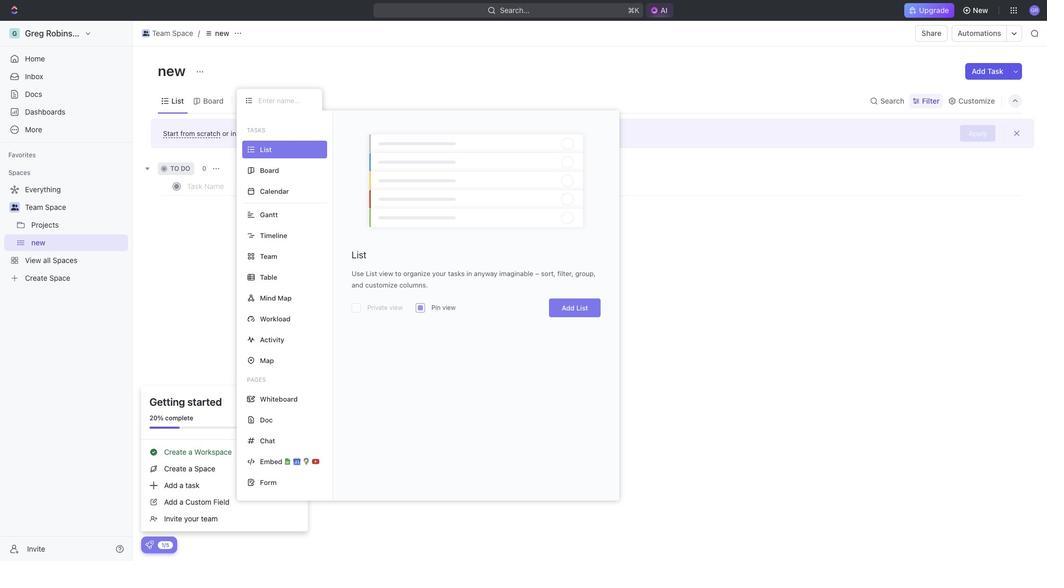 Task type: describe. For each thing, give the bounding box(es) containing it.
sort,
[[541, 269, 555, 278]]

embed
[[260, 457, 282, 465]]

0 vertical spatial board
[[203, 96, 224, 105]]

doc
[[260, 415, 273, 424]]

columns.
[[399, 281, 428, 289]]

1 horizontal spatial team
[[152, 29, 170, 38]]

field
[[213, 497, 229, 506]]

list down 'group,'
[[576, 304, 588, 312]]

add task button
[[966, 63, 1010, 80]]

spaces
[[8, 169, 30, 177]]

use list view to organize your tasks in anyway imaginable – sort, filter, group, and customize columns.
[[352, 269, 596, 289]]

view for pin
[[442, 304, 456, 312]]

started
[[187, 396, 222, 408]]

1/5
[[161, 541, 169, 548]]

custom
[[185, 497, 211, 506]]

list inside use list view to organize your tasks in anyway imaginable – sort, filter, group, and customize columns.
[[366, 269, 377, 278]]

view inside use list view to organize your tasks in anyway imaginable – sort, filter, group, and customize columns.
[[379, 269, 393, 278]]

share button
[[915, 25, 948, 42]]

organize
[[403, 269, 430, 278]]

onboarding checklist button image
[[145, 541, 154, 549]]

anyway
[[474, 269, 497, 278]]

private view
[[367, 304, 403, 312]]

onboarding checklist button element
[[145, 541, 154, 549]]

search...
[[500, 6, 529, 15]]

imaginable
[[499, 269, 533, 278]]

board link
[[201, 94, 224, 108]]

to inside use list view to organize your tasks in anyway imaginable – sort, filter, group, and customize columns.
[[395, 269, 401, 278]]

or
[[222, 129, 229, 137]]

a for custom
[[179, 497, 183, 506]]

getting
[[150, 396, 185, 408]]

20% complete
[[150, 414, 193, 422]]

pin view
[[431, 304, 456, 312]]

inherit:
[[231, 129, 253, 137]]

group,
[[575, 269, 596, 278]]

favorites button
[[4, 149, 40, 161]]

space inside sidebar navigation
[[45, 203, 66, 211]]

invite your team
[[164, 514, 218, 523]]

invite for invite your team
[[164, 514, 182, 523]]

20%
[[150, 414, 163, 422]]

a for task
[[179, 481, 183, 490]]

inbox link
[[4, 68, 128, 85]]

inbox
[[25, 72, 43, 81]]

new inside "link"
[[215, 29, 229, 38]]

view for private
[[389, 304, 403, 312]]

mind
[[260, 294, 276, 302]]

team space inside sidebar navigation
[[25, 203, 66, 211]]

view button
[[237, 94, 270, 108]]

list link
[[169, 94, 184, 108]]

0 vertical spatial to
[[170, 165, 179, 172]]

0 horizontal spatial team space link
[[25, 199, 126, 216]]

home
[[25, 54, 45, 63]]

dashboards
[[25, 107, 65, 116]]

search button
[[867, 94, 908, 108]]

and
[[352, 281, 363, 289]]

new
[[973, 6, 988, 15]]

chat
[[260, 436, 275, 445]]

customize button
[[945, 94, 998, 108]]

Enter name... field
[[257, 96, 314, 105]]

search
[[880, 96, 904, 105]]

form
[[260, 478, 277, 486]]

1 horizontal spatial map
[[278, 294, 292, 302]]

tasks
[[448, 269, 465, 278]]

activity
[[260, 335, 284, 344]]

favorites
[[8, 151, 36, 159]]

task
[[987, 67, 1003, 76]]

0 vertical spatial team space link
[[139, 27, 196, 40]]

filter,
[[557, 269, 573, 278]]

create a workspace
[[164, 447, 232, 456]]

tasks
[[247, 127, 265, 133]]

–
[[535, 269, 539, 278]]

gantt
[[260, 210, 278, 219]]

mind map
[[260, 294, 292, 302]]

a for space
[[188, 464, 192, 473]]

dashboards link
[[4, 104, 128, 120]]

table
[[260, 273, 277, 281]]



Task type: vqa. For each thing, say whether or not it's contained in the screenshot.
TEAM SPACE
yes



Task type: locate. For each thing, give the bounding box(es) containing it.
0 horizontal spatial your
[[184, 514, 199, 523]]

a up create a space
[[188, 447, 192, 456]]

0 vertical spatial your
[[432, 269, 446, 278]]

to do
[[170, 165, 190, 172]]

0 vertical spatial map
[[278, 294, 292, 302]]

team space down spaces
[[25, 203, 66, 211]]

view up customize at the left bottom of the page
[[379, 269, 393, 278]]

automations button
[[952, 26, 1006, 41]]

map down the activity on the left bottom of the page
[[260, 356, 274, 364]]

close image
[[291, 399, 298, 406]]

0 horizontal spatial board
[[203, 96, 224, 105]]

new link
[[202, 27, 232, 40]]

upgrade
[[919, 6, 949, 15]]

list up the use
[[352, 250, 367, 260]]

share
[[922, 29, 942, 38]]

team down spaces
[[25, 203, 43, 211]]

1 vertical spatial space
[[45, 203, 66, 211]]

add for add a task
[[164, 481, 178, 490]]

team up "table"
[[260, 252, 277, 260]]

customize
[[365, 281, 398, 289]]

create
[[164, 447, 186, 456], [164, 464, 186, 473]]

automations
[[958, 29, 1001, 38]]

new up list link
[[158, 62, 189, 79]]

create for create a space
[[164, 464, 186, 473]]

getting started
[[150, 396, 222, 408]]

a
[[188, 447, 192, 456], [188, 464, 192, 473], [179, 481, 183, 490], [179, 497, 183, 506]]

1 horizontal spatial to
[[395, 269, 401, 278]]

add for add task
[[972, 67, 986, 76]]

0 vertical spatial new
[[215, 29, 229, 38]]

task
[[185, 481, 200, 490]]

1 horizontal spatial space
[[172, 29, 193, 38]]

invite inside sidebar navigation
[[27, 544, 45, 553]]

list up start
[[171, 96, 184, 105]]

sidebar navigation
[[0, 21, 133, 561]]

1 vertical spatial your
[[184, 514, 199, 523]]

whiteboard
[[260, 395, 298, 403]]

add
[[972, 67, 986, 76], [562, 304, 575, 312], [164, 481, 178, 490], [164, 497, 178, 506]]

0 horizontal spatial map
[[260, 356, 274, 364]]

1 horizontal spatial invite
[[164, 514, 182, 523]]

1 horizontal spatial team space
[[152, 29, 193, 38]]

calendar
[[260, 187, 289, 195]]

new
[[215, 29, 229, 38], [158, 62, 189, 79]]

your down add a custom field
[[184, 514, 199, 523]]

scratch
[[197, 129, 220, 137]]

team
[[152, 29, 170, 38], [25, 203, 43, 211], [260, 252, 277, 260]]

team inside sidebar navigation
[[25, 203, 43, 211]]

add for add list
[[562, 304, 575, 312]]

a down add a task
[[179, 497, 183, 506]]

board up scratch
[[203, 96, 224, 105]]

view button
[[237, 89, 270, 113]]

add list
[[562, 304, 588, 312]]

add task
[[972, 67, 1003, 76]]

team left /
[[152, 29, 170, 38]]

to
[[170, 165, 179, 172], [395, 269, 401, 278]]

timeline
[[260, 231, 287, 239]]

1 horizontal spatial new
[[215, 29, 229, 38]]

private
[[367, 304, 388, 312]]

your
[[432, 269, 446, 278], [184, 514, 199, 523]]

docs
[[25, 90, 42, 98]]

0 horizontal spatial new
[[158, 62, 189, 79]]

invite
[[164, 514, 182, 523], [27, 544, 45, 553]]

your inside use list view to organize your tasks in anyway imaginable – sort, filter, group, and customize columns.
[[432, 269, 446, 278]]

1 horizontal spatial user group image
[[143, 31, 149, 36]]

1 vertical spatial map
[[260, 356, 274, 364]]

new button
[[958, 2, 994, 19]]

2 horizontal spatial space
[[194, 464, 215, 473]]

1 horizontal spatial your
[[432, 269, 446, 278]]

upgrade link
[[904, 3, 954, 18]]

0 vertical spatial team space
[[152, 29, 193, 38]]

1 horizontal spatial team space link
[[139, 27, 196, 40]]

list right the use
[[366, 269, 377, 278]]

0 horizontal spatial to
[[170, 165, 179, 172]]

team space link
[[139, 27, 196, 40], [25, 199, 126, 216]]

/
[[198, 29, 200, 38]]

1 vertical spatial create
[[164, 464, 186, 473]]

to left organize
[[395, 269, 401, 278]]

⌘k
[[628, 6, 639, 15]]

invite for invite
[[27, 544, 45, 553]]

pin
[[431, 304, 441, 312]]

add inside button
[[972, 67, 986, 76]]

board up the calendar
[[260, 166, 279, 174]]

create up add a task
[[164, 464, 186, 473]]

add for add a custom field
[[164, 497, 178, 506]]

1 vertical spatial user group image
[[11, 204, 18, 210]]

0 vertical spatial team
[[152, 29, 170, 38]]

view right private
[[389, 304, 403, 312]]

docs link
[[4, 86, 128, 103]]

from
[[180, 129, 195, 137]]

view
[[379, 269, 393, 278], [389, 304, 403, 312], [442, 304, 456, 312]]

1 create from the top
[[164, 447, 186, 456]]

map right mind
[[278, 294, 292, 302]]

a left task
[[179, 481, 183, 490]]

view right pin
[[442, 304, 456, 312]]

0 vertical spatial user group image
[[143, 31, 149, 36]]

view
[[250, 96, 267, 105]]

customize
[[958, 96, 995, 105]]

1 vertical spatial team space
[[25, 203, 66, 211]]

Task Name text field
[[187, 178, 491, 194]]

do
[[181, 165, 190, 172]]

a up task
[[188, 464, 192, 473]]

1 vertical spatial team
[[25, 203, 43, 211]]

in
[[467, 269, 472, 278]]

0 horizontal spatial user group image
[[11, 204, 18, 210]]

map
[[278, 294, 292, 302], [260, 356, 274, 364]]

workspace
[[194, 447, 232, 456]]

0 vertical spatial space
[[172, 29, 193, 38]]

0 horizontal spatial invite
[[27, 544, 45, 553]]

space
[[172, 29, 193, 38], [45, 203, 66, 211], [194, 464, 215, 473]]

2 vertical spatial team
[[260, 252, 277, 260]]

1 vertical spatial team space link
[[25, 199, 126, 216]]

0 vertical spatial create
[[164, 447, 186, 456]]

add a custom field
[[164, 497, 229, 506]]

0 horizontal spatial team
[[25, 203, 43, 211]]

1 vertical spatial to
[[395, 269, 401, 278]]

team space left /
[[152, 29, 193, 38]]

0
[[202, 165, 206, 172]]

user group image inside sidebar navigation
[[11, 204, 18, 210]]

1 vertical spatial board
[[260, 166, 279, 174]]

team space
[[152, 29, 193, 38], [25, 203, 66, 211]]

workload
[[260, 314, 291, 323]]

a for workspace
[[188, 447, 192, 456]]

team
[[201, 514, 218, 523]]

new right /
[[215, 29, 229, 38]]

list
[[171, 96, 184, 105], [352, 250, 367, 260], [366, 269, 377, 278], [576, 304, 588, 312]]

start from scratch or inherit:
[[163, 129, 253, 137]]

0 horizontal spatial team space
[[25, 203, 66, 211]]

complete
[[165, 414, 193, 422]]

add a task
[[164, 481, 200, 490]]

0 vertical spatial invite
[[164, 514, 182, 523]]

user group image
[[143, 31, 149, 36], [11, 204, 18, 210]]

to left do
[[170, 165, 179, 172]]

1 vertical spatial new
[[158, 62, 189, 79]]

start from scratch link
[[163, 129, 220, 138]]

1 vertical spatial invite
[[27, 544, 45, 553]]

2 create from the top
[[164, 464, 186, 473]]

2 vertical spatial space
[[194, 464, 215, 473]]

0 horizontal spatial space
[[45, 203, 66, 211]]

create for create a workspace
[[164, 447, 186, 456]]

1 horizontal spatial board
[[260, 166, 279, 174]]

start
[[163, 129, 178, 137]]

use
[[352, 269, 364, 278]]

your left tasks
[[432, 269, 446, 278]]

home link
[[4, 51, 128, 67]]

pages
[[247, 376, 266, 383]]

create up create a space
[[164, 447, 186, 456]]

create a space
[[164, 464, 215, 473]]

2 horizontal spatial team
[[260, 252, 277, 260]]



